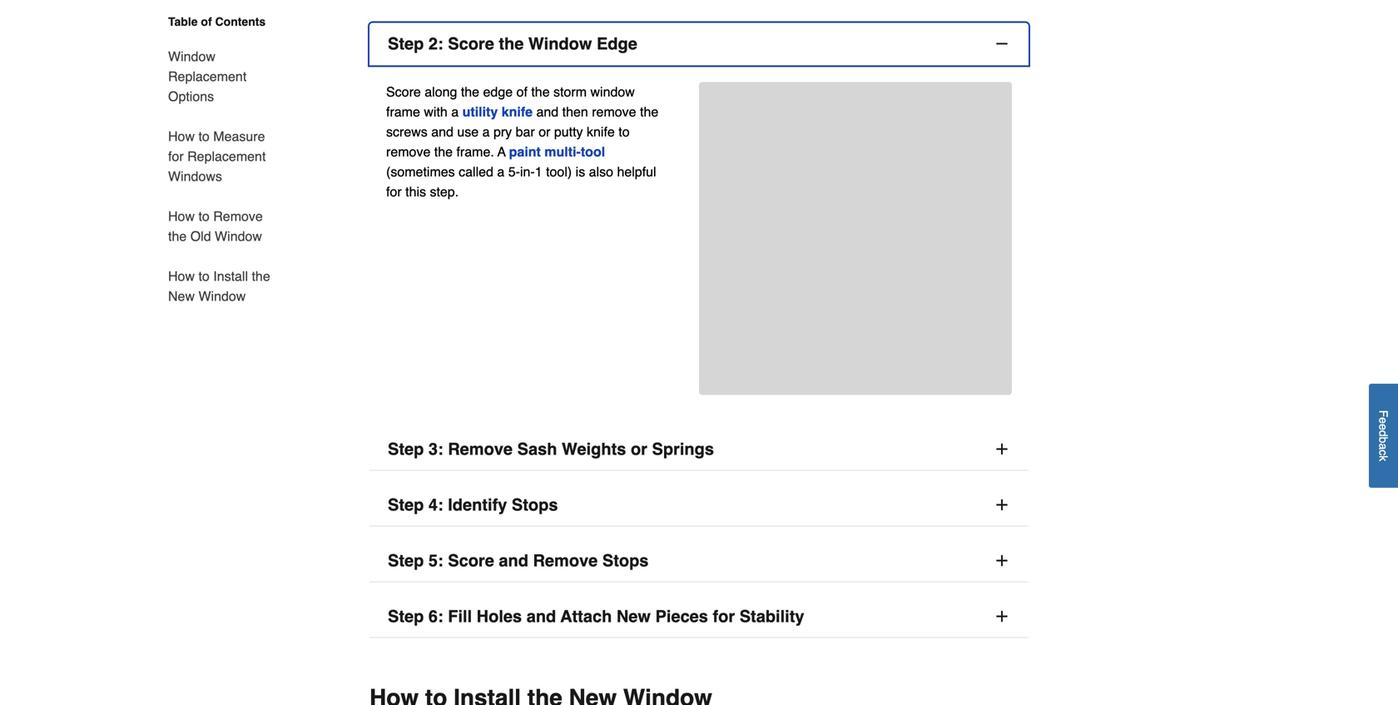 Task type: describe. For each thing, give the bounding box(es) containing it.
to for remove
[[198, 209, 210, 224]]

0 vertical spatial remove
[[592, 104, 636, 119]]

frame.
[[457, 144, 494, 159]]

window inside button
[[529, 34, 592, 53]]

utility knife link
[[462, 104, 533, 119]]

step 6: fill holes and attach new pieces for stability button
[[370, 595, 1029, 638]]

stops inside "button"
[[603, 551, 649, 570]]

plus image for springs
[[994, 441, 1011, 457]]

screws
[[386, 124, 428, 139]]

window replacement options link
[[168, 37, 273, 117]]

for inside paint multi-tool (sometimes called a 5-in-1 tool) is also helpful for this step.
[[386, 184, 402, 199]]

how to measure for replacement windows link
[[168, 117, 273, 196]]

window inside window replacement options
[[168, 49, 216, 64]]

(sometimes
[[386, 164, 455, 179]]

new inside "how to install the new window"
[[168, 288, 195, 304]]

and down with
[[431, 124, 454, 139]]

plus image
[[994, 496, 1011, 513]]

table of contents
[[168, 15, 266, 28]]

table
[[168, 15, 198, 28]]

or inside and then remove the screws and use a pry bar or putty knife to remove the frame. a
[[539, 124, 551, 139]]

5-
[[508, 164, 520, 179]]

pieces
[[656, 607, 708, 626]]

window inside how to remove the old window
[[215, 228, 262, 244]]

how for how to install the new window
[[168, 268, 195, 284]]

remove for 3:
[[448, 439, 513, 458]]

2:
[[429, 34, 443, 53]]

how to measure for replacement windows
[[168, 129, 266, 184]]

window inside "how to install the new window"
[[198, 288, 246, 304]]

paint
[[509, 144, 541, 159]]

multi-
[[545, 144, 581, 159]]

windows
[[168, 169, 222, 184]]

stability
[[740, 607, 805, 626]]

is
[[576, 164, 585, 179]]

3:
[[429, 439, 443, 458]]

the up helpful
[[640, 104, 659, 119]]

for inside step 6: fill holes and attach new pieces for stability button
[[713, 607, 735, 626]]

springs
[[652, 439, 714, 458]]

knife inside and then remove the screws and use a pry bar or putty knife to remove the frame. a
[[587, 124, 615, 139]]

a inside paint multi-tool (sometimes called a 5-in-1 tool) is also helpful for this step.
[[497, 164, 505, 179]]

use
[[457, 124, 479, 139]]

how to install the new window
[[168, 268, 270, 304]]

bar
[[516, 124, 535, 139]]

b
[[1377, 437, 1391, 443]]

and inside "button"
[[499, 551, 529, 570]]

then
[[562, 104, 588, 119]]

step for step 5: score and remove stops
[[388, 551, 424, 570]]

the inside button
[[499, 34, 524, 53]]

2 horizontal spatial remove
[[533, 551, 598, 570]]

helpful
[[617, 164, 656, 179]]

utility knife
[[462, 104, 533, 119]]

a inside button
[[1377, 443, 1391, 450]]

a inside 'score along the edge of the storm window frame with a'
[[451, 104, 459, 119]]

to for measure
[[198, 129, 210, 144]]

this
[[405, 184, 426, 199]]

remove for to
[[213, 209, 263, 224]]

frame
[[386, 104, 420, 119]]

and then remove the screws and use a pry bar or putty knife to remove the frame. a
[[386, 104, 659, 159]]

step 4: identify stops
[[388, 495, 558, 514]]

stops inside button
[[512, 495, 558, 514]]

minus image
[[994, 35, 1011, 52]]

edge
[[483, 84, 513, 99]]

step 3: remove sash weights or springs button
[[370, 428, 1029, 471]]

c
[[1377, 450, 1391, 456]]

holes
[[477, 607, 522, 626]]

storm
[[554, 84, 587, 99]]

contents
[[215, 15, 266, 28]]

table of contents element
[[148, 13, 273, 306]]

plus image for new
[[994, 608, 1011, 625]]

step for step 4: identify stops
[[388, 495, 424, 514]]

of inside 'score along the edge of the storm window frame with a'
[[517, 84, 528, 99]]

fill
[[448, 607, 472, 626]]

for inside how to measure for replacement windows
[[168, 149, 184, 164]]

how for how to measure for replacement windows
[[168, 129, 195, 144]]

a
[[498, 144, 506, 159]]

step 6: fill holes and attach new pieces for stability
[[388, 607, 805, 626]]

score along the edge of the storm window frame with a
[[386, 84, 635, 119]]

f e e d b a c k button
[[1369, 384, 1398, 488]]

to for install
[[198, 268, 210, 284]]

identify
[[448, 495, 507, 514]]



Task type: vqa. For each thing, say whether or not it's contained in the screenshot.
the Tax
no



Task type: locate. For each thing, give the bounding box(es) containing it.
in-
[[520, 164, 535, 179]]

k
[[1377, 456, 1391, 461]]

how inside how to measure for replacement windows
[[168, 129, 195, 144]]

score right "2:"
[[448, 34, 494, 53]]

or inside "button"
[[631, 439, 648, 458]]

e up b
[[1377, 424, 1391, 430]]

0 horizontal spatial knife
[[502, 104, 533, 119]]

paint multi-tool link
[[509, 144, 605, 159]]

how inside "how to install the new window"
[[168, 268, 195, 284]]

1 vertical spatial new
[[617, 607, 651, 626]]

sash
[[517, 439, 557, 458]]

also
[[589, 164, 613, 179]]

and
[[536, 104, 559, 119], [431, 124, 454, 139], [499, 551, 529, 570], [527, 607, 556, 626]]

0 vertical spatial new
[[168, 288, 195, 304]]

tool
[[581, 144, 605, 159]]

plus image inside step 5: score and remove stops "button"
[[994, 552, 1011, 569]]

e up d
[[1377, 417, 1391, 424]]

the up utility
[[461, 84, 480, 99]]

2 vertical spatial for
[[713, 607, 735, 626]]

6:
[[429, 607, 443, 626]]

1 vertical spatial remove
[[448, 439, 513, 458]]

remove down window
[[592, 104, 636, 119]]

0 vertical spatial or
[[539, 124, 551, 139]]

1 e from the top
[[1377, 417, 1391, 424]]

how down options
[[168, 129, 195, 144]]

1 vertical spatial how
[[168, 209, 195, 224]]

of right table
[[201, 15, 212, 28]]

d
[[1377, 430, 1391, 437]]

step left the 4:
[[388, 495, 424, 514]]

1 vertical spatial for
[[386, 184, 402, 199]]

step.
[[430, 184, 459, 199]]

a right with
[[451, 104, 459, 119]]

knife up tool
[[587, 124, 615, 139]]

0 vertical spatial remove
[[213, 209, 263, 224]]

replacement down measure
[[187, 149, 266, 164]]

window down table
[[168, 49, 216, 64]]

step 3: remove sash weights or springs
[[388, 439, 714, 458]]

putty
[[554, 124, 583, 139]]

install
[[213, 268, 248, 284]]

to up old
[[198, 209, 210, 224]]

1 vertical spatial remove
[[386, 144, 431, 159]]

paint multi-tool (sometimes called a 5-in-1 tool) is also helpful for this step.
[[386, 144, 656, 199]]

score right 5:
[[448, 551, 494, 570]]

score
[[448, 34, 494, 53], [386, 84, 421, 99], [448, 551, 494, 570]]

step left 5:
[[388, 551, 424, 570]]

step for step 2: score the window edge
[[388, 34, 424, 53]]

new inside button
[[617, 607, 651, 626]]

2 vertical spatial plus image
[[994, 608, 1011, 625]]

to inside and then remove the screws and use a pry bar or putty knife to remove the frame. a
[[619, 124, 630, 139]]

step inside step 6: fill holes and attach new pieces for stability button
[[388, 607, 424, 626]]

with
[[424, 104, 448, 119]]

the inside "how to install the new window"
[[252, 268, 270, 284]]

or left springs
[[631, 439, 648, 458]]

remove
[[213, 209, 263, 224], [448, 439, 513, 458], [533, 551, 598, 570]]

2 vertical spatial how
[[168, 268, 195, 284]]

options
[[168, 89, 214, 104]]

f e e d b a c k
[[1377, 410, 1391, 461]]

the left storm in the top of the page
[[531, 84, 550, 99]]

to left measure
[[198, 129, 210, 144]]

plus image inside step 3: remove sash weights or springs "button"
[[994, 441, 1011, 457]]

0 vertical spatial how
[[168, 129, 195, 144]]

1 horizontal spatial stops
[[603, 551, 649, 570]]

score inside "button"
[[448, 551, 494, 570]]

1 plus image from the top
[[994, 441, 1011, 457]]

step 2: score the window edge
[[388, 34, 638, 53]]

window replacement options
[[168, 49, 247, 104]]

4 step from the top
[[388, 551, 424, 570]]

tool)
[[546, 164, 572, 179]]

and inside button
[[527, 607, 556, 626]]

pry
[[494, 124, 512, 139]]

step inside step 3: remove sash weights or springs "button"
[[388, 439, 424, 458]]

1 vertical spatial or
[[631, 439, 648, 458]]

and right holes
[[527, 607, 556, 626]]

0 vertical spatial plus image
[[994, 441, 1011, 457]]

a up k
[[1377, 443, 1391, 450]]

step
[[388, 34, 424, 53], [388, 439, 424, 458], [388, 495, 424, 514], [388, 551, 424, 570], [388, 607, 424, 626]]

1 horizontal spatial new
[[617, 607, 651, 626]]

e
[[1377, 417, 1391, 424], [1377, 424, 1391, 430]]

to inside how to measure for replacement windows
[[198, 129, 210, 144]]

step for step 3: remove sash weights or springs
[[388, 439, 424, 458]]

how up old
[[168, 209, 195, 224]]

1 step from the top
[[388, 34, 424, 53]]

step left 6:
[[388, 607, 424, 626]]

measure
[[213, 129, 265, 144]]

to down window
[[619, 124, 630, 139]]

0 vertical spatial stops
[[512, 495, 558, 514]]

0 vertical spatial replacement
[[168, 69, 247, 84]]

score inside 'score along the edge of the storm window frame with a'
[[386, 84, 421, 99]]

plus image inside step 6: fill holes and attach new pieces for stability button
[[994, 608, 1011, 625]]

called
[[459, 164, 494, 179]]

for
[[168, 149, 184, 164], [386, 184, 402, 199], [713, 607, 735, 626]]

step 4: identify stops button
[[370, 484, 1029, 526]]

window
[[529, 34, 592, 53], [168, 49, 216, 64], [215, 228, 262, 244], [198, 288, 246, 304]]

step 2: score the window edge button
[[370, 23, 1029, 65]]

1
[[535, 164, 542, 179]]

remove inside how to remove the old window
[[213, 209, 263, 224]]

score inside button
[[448, 34, 494, 53]]

1 horizontal spatial remove
[[592, 104, 636, 119]]

window
[[591, 84, 635, 99]]

for left this
[[386, 184, 402, 199]]

new
[[168, 288, 195, 304], [617, 607, 651, 626]]

step inside step 4: identify stops button
[[388, 495, 424, 514]]

step inside button
[[388, 34, 424, 53]]

1 horizontal spatial remove
[[448, 439, 513, 458]]

of right edge
[[517, 84, 528, 99]]

and up holes
[[499, 551, 529, 570]]

2 e from the top
[[1377, 424, 1391, 430]]

1 vertical spatial stops
[[603, 551, 649, 570]]

1 vertical spatial of
[[517, 84, 528, 99]]

how to remove the old window
[[168, 209, 263, 244]]

new right 'attach'
[[617, 607, 651, 626]]

how down old
[[168, 268, 195, 284]]

0 vertical spatial score
[[448, 34, 494, 53]]

1 vertical spatial score
[[386, 84, 421, 99]]

replacement
[[168, 69, 247, 84], [187, 149, 266, 164]]

5:
[[429, 551, 443, 570]]

how
[[168, 129, 195, 144], [168, 209, 195, 224], [168, 268, 195, 284]]

0 horizontal spatial for
[[168, 149, 184, 164]]

5 step from the top
[[388, 607, 424, 626]]

2 plus image from the top
[[994, 552, 1011, 569]]

a left pry
[[482, 124, 490, 139]]

utility
[[462, 104, 498, 119]]

window right old
[[215, 228, 262, 244]]

stops down sash
[[512, 495, 558, 514]]

the right install on the top of the page
[[252, 268, 270, 284]]

for up the windows
[[168, 149, 184, 164]]

step left "2:"
[[388, 34, 424, 53]]

stops up "step 6: fill holes and attach new pieces for stability"
[[603, 551, 649, 570]]

0 horizontal spatial remove
[[213, 209, 263, 224]]

3 plus image from the top
[[994, 608, 1011, 625]]

a left 5-
[[497, 164, 505, 179]]

step inside step 5: score and remove stops "button"
[[388, 551, 424, 570]]

the up edge
[[499, 34, 524, 53]]

the
[[499, 34, 524, 53], [461, 84, 480, 99], [531, 84, 550, 99], [640, 104, 659, 119], [434, 144, 453, 159], [168, 228, 187, 244], [252, 268, 270, 284]]

window down install on the top of the page
[[198, 288, 246, 304]]

2 vertical spatial remove
[[533, 551, 598, 570]]

remove down screws
[[386, 144, 431, 159]]

scoring the edge of the storm window frame with a utility knife. image
[[699, 82, 1012, 291]]

how to install the new window link
[[168, 256, 273, 306]]

remove right 3:
[[448, 439, 513, 458]]

remove up 'attach'
[[533, 551, 598, 570]]

the up (sometimes
[[434, 144, 453, 159]]

0 horizontal spatial or
[[539, 124, 551, 139]]

to inside "how to install the new window"
[[198, 268, 210, 284]]

of
[[201, 15, 212, 28], [517, 84, 528, 99]]

f
[[1377, 410, 1391, 417]]

how inside how to remove the old window
[[168, 209, 195, 224]]

for right pieces
[[713, 607, 735, 626]]

step 5: score and remove stops
[[388, 551, 649, 570]]

remove down the windows
[[213, 209, 263, 224]]

0 vertical spatial for
[[168, 149, 184, 164]]

a
[[451, 104, 459, 119], [482, 124, 490, 139], [497, 164, 505, 179], [1377, 443, 1391, 450]]

1 horizontal spatial knife
[[587, 124, 615, 139]]

1 vertical spatial plus image
[[994, 552, 1011, 569]]

plus image
[[994, 441, 1011, 457], [994, 552, 1011, 569], [994, 608, 1011, 625]]

score for 5:
[[448, 551, 494, 570]]

step left 3:
[[388, 439, 424, 458]]

1 horizontal spatial for
[[386, 184, 402, 199]]

to left install on the top of the page
[[198, 268, 210, 284]]

how to remove the old window link
[[168, 196, 273, 256]]

the inside how to remove the old window
[[168, 228, 187, 244]]

knife
[[502, 104, 533, 119], [587, 124, 615, 139]]

replacement inside how to measure for replacement windows
[[187, 149, 266, 164]]

0 vertical spatial knife
[[502, 104, 533, 119]]

2 horizontal spatial for
[[713, 607, 735, 626]]

knife up bar
[[502, 104, 533, 119]]

2 vertical spatial score
[[448, 551, 494, 570]]

a inside and then remove the screws and use a pry bar or putty knife to remove the frame. a
[[482, 124, 490, 139]]

weights
[[562, 439, 626, 458]]

score up frame
[[386, 84, 421, 99]]

attach
[[561, 607, 612, 626]]

old
[[190, 228, 211, 244]]

0 vertical spatial of
[[201, 15, 212, 28]]

3 how from the top
[[168, 268, 195, 284]]

window up storm in the top of the page
[[529, 34, 592, 53]]

new down old
[[168, 288, 195, 304]]

edge
[[597, 34, 638, 53]]

0 horizontal spatial stops
[[512, 495, 558, 514]]

0 horizontal spatial remove
[[386, 144, 431, 159]]

remove
[[592, 104, 636, 119], [386, 144, 431, 159]]

1 horizontal spatial or
[[631, 439, 648, 458]]

stops
[[512, 495, 558, 514], [603, 551, 649, 570]]

along
[[425, 84, 457, 99]]

and left then
[[536, 104, 559, 119]]

0 horizontal spatial new
[[168, 288, 195, 304]]

4:
[[429, 495, 443, 514]]

1 vertical spatial replacement
[[187, 149, 266, 164]]

3 step from the top
[[388, 495, 424, 514]]

2 step from the top
[[388, 439, 424, 458]]

to inside how to remove the old window
[[198, 209, 210, 224]]

to
[[619, 124, 630, 139], [198, 129, 210, 144], [198, 209, 210, 224], [198, 268, 210, 284]]

or right bar
[[539, 124, 551, 139]]

or
[[539, 124, 551, 139], [631, 439, 648, 458]]

replacement up options
[[168, 69, 247, 84]]

0 horizontal spatial of
[[201, 15, 212, 28]]

2 how from the top
[[168, 209, 195, 224]]

score for 2:
[[448, 34, 494, 53]]

step for step 6: fill holes and attach new pieces for stability
[[388, 607, 424, 626]]

how for how to remove the old window
[[168, 209, 195, 224]]

1 vertical spatial knife
[[587, 124, 615, 139]]

1 horizontal spatial of
[[517, 84, 528, 99]]

1 how from the top
[[168, 129, 195, 144]]

the left old
[[168, 228, 187, 244]]

step 5: score and remove stops button
[[370, 540, 1029, 582]]



